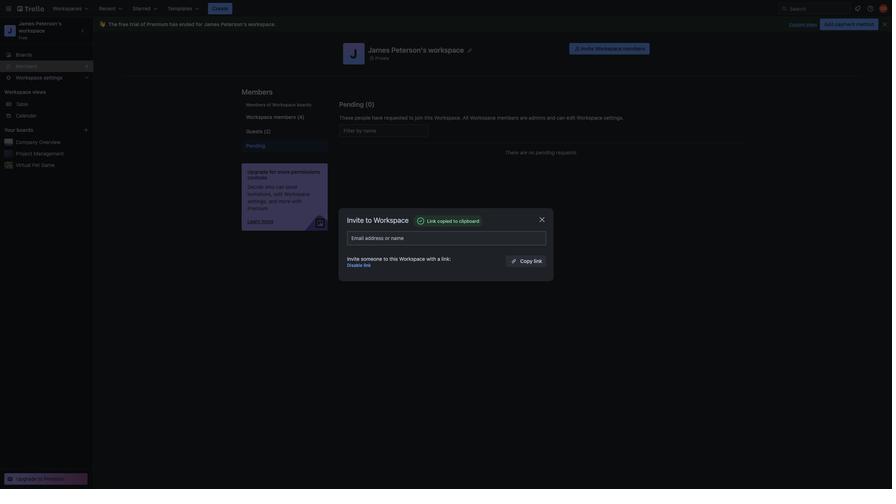 Task type: locate. For each thing, give the bounding box(es) containing it.
can
[[557, 115, 565, 121], [276, 184, 284, 190]]

0 horizontal spatial and
[[269, 198, 277, 204]]

1 horizontal spatial link
[[534, 258, 542, 264]]

0 vertical spatial and
[[547, 115, 556, 121]]

members down "boards"
[[16, 63, 37, 69]]

requested
[[384, 115, 408, 121]]

with
[[292, 198, 302, 204], [426, 256, 436, 262]]

are left admins at top
[[520, 115, 528, 121]]

project management link
[[16, 150, 89, 157]]

virtual pet game link
[[16, 162, 89, 169]]

more up "send"
[[278, 169, 290, 175]]

boards up company
[[17, 127, 33, 133]]

pending
[[339, 101, 364, 108], [246, 143, 265, 149]]

your
[[4, 127, 15, 133]]

pending up these
[[339, 101, 364, 108]]

edit down the who
[[274, 191, 283, 197]]

1 vertical spatial workspace
[[19, 28, 45, 34]]

this right someone
[[390, 256, 398, 262]]

0 horizontal spatial j
[[8, 27, 12, 35]]

0 vertical spatial edit
[[567, 115, 575, 121]]

workspace
[[595, 46, 622, 52], [4, 89, 31, 95], [272, 102, 296, 108], [246, 114, 272, 120], [470, 115, 496, 121], [577, 115, 603, 121], [284, 191, 310, 197], [374, 216, 409, 224], [399, 256, 425, 262]]

0 vertical spatial invite
[[581, 46, 594, 52]]

link down someone
[[364, 263, 371, 268]]

0 vertical spatial can
[[557, 115, 565, 121]]

members inside button
[[623, 46, 645, 52]]

invite
[[581, 46, 594, 52], [347, 216, 364, 224], [347, 256, 360, 262]]

workspace
[[248, 21, 274, 27], [19, 28, 45, 34], [428, 46, 464, 54]]

members
[[623, 46, 645, 52], [274, 114, 296, 120], [497, 115, 519, 121]]

james peterson's workspace free
[[19, 20, 63, 41]]

1 vertical spatial with
[[426, 256, 436, 262]]

peterson's
[[36, 20, 62, 27], [221, 21, 247, 27], [391, 46, 427, 54]]

0 horizontal spatial premium
[[44, 476, 64, 482]]

1 vertical spatial invite
[[347, 216, 364, 224]]

banner containing 👋
[[93, 17, 892, 32]]

link
[[427, 218, 436, 224]]

members up workspace members on the top
[[246, 102, 266, 108]]

create button
[[208, 3, 232, 14]]

upgrade
[[247, 169, 268, 175], [16, 476, 37, 482]]

james peterson's workspace
[[368, 46, 464, 54]]

calendar link
[[16, 112, 89, 119]]

boards up (4)
[[297, 102, 312, 108]]

2 vertical spatial invite
[[347, 256, 360, 262]]

of right trial
[[140, 21, 145, 27]]

the
[[108, 21, 117, 27]]

and for settings,
[[269, 198, 277, 204]]

for
[[196, 21, 203, 27], [269, 169, 276, 175]]

1 horizontal spatial for
[[269, 169, 276, 175]]

open information menu image
[[867, 5, 874, 12]]

of up workspace members on the top
[[267, 102, 271, 108]]

2 horizontal spatial peterson's
[[391, 46, 427, 54]]

james for james peterson's workspace
[[368, 46, 390, 54]]

1 vertical spatial can
[[276, 184, 284, 190]]

0 horizontal spatial james
[[19, 20, 34, 27]]

2 horizontal spatial workspace
[[428, 46, 464, 54]]

more down "send"
[[279, 198, 291, 204]]

close image
[[538, 216, 547, 224]]

members up the members of workspace boards
[[242, 88, 273, 96]]

link:
[[442, 256, 451, 262]]

1 horizontal spatial premium
[[147, 21, 168, 27]]

no
[[529, 150, 535, 156]]

1 horizontal spatial can
[[557, 115, 565, 121]]

people
[[355, 115, 371, 121]]

premium.
[[247, 205, 269, 212]]

and down the who
[[269, 198, 277, 204]]

0 vertical spatial of
[[140, 21, 145, 27]]

explore
[[789, 22, 805, 27]]

0 horizontal spatial edit
[[274, 191, 283, 197]]

link
[[534, 258, 542, 264], [364, 263, 371, 268]]

there
[[505, 150, 519, 156]]

j inside 'button'
[[350, 46, 357, 61]]

0 horizontal spatial link
[[364, 263, 371, 268]]

1 vertical spatial are
[[520, 150, 527, 156]]

this
[[425, 115, 433, 121], [390, 256, 398, 262]]

0 horizontal spatial upgrade
[[16, 476, 37, 482]]

1 vertical spatial of
[[267, 102, 271, 108]]

copy link button
[[506, 256, 547, 267]]

free
[[119, 21, 128, 27]]

edit
[[567, 115, 575, 121], [274, 191, 283, 197]]

1 horizontal spatial with
[[426, 256, 436, 262]]

2 vertical spatial workspace
[[428, 46, 464, 54]]

peterson's inside 'james peterson's workspace free'
[[36, 20, 62, 27]]

0 horizontal spatial with
[[292, 198, 302, 204]]

pending
[[536, 150, 555, 156]]

0 vertical spatial premium
[[147, 21, 168, 27]]

0 vertical spatial workspace
[[248, 21, 274, 27]]

0 horizontal spatial this
[[390, 256, 398, 262]]

1 horizontal spatial of
[[267, 102, 271, 108]]

private
[[375, 55, 389, 61]]

1 horizontal spatial and
[[547, 115, 556, 121]]

are
[[520, 115, 528, 121], [520, 150, 527, 156]]

and inside the upgrade for more permissions controls decide who can send invitations, edit workspace settings, and more with premium.
[[269, 198, 277, 204]]

1 horizontal spatial peterson's
[[221, 21, 247, 27]]

workspace inside 'james peterson's workspace free'
[[19, 28, 45, 34]]

explore plans button
[[789, 20, 817, 29]]

members of workspace boards
[[246, 102, 312, 108]]

1 vertical spatial this
[[390, 256, 398, 262]]

0 vertical spatial for
[[196, 21, 203, 27]]

with inside the upgrade for more permissions controls decide who can send invitations, edit workspace settings, and more with premium.
[[292, 198, 302, 204]]

there are no pending requests.
[[505, 150, 578, 156]]

to
[[409, 115, 414, 121], [366, 216, 372, 224], [453, 218, 458, 224], [384, 256, 388, 262], [38, 476, 43, 482]]

a
[[438, 256, 440, 262]]

settings,
[[247, 198, 267, 204]]

j inside 'link'
[[8, 27, 12, 35]]

with down "send"
[[292, 198, 302, 204]]

james inside 'james peterson's workspace free'
[[19, 20, 34, 27]]

workspace.
[[434, 115, 462, 121]]

j
[[8, 27, 12, 35], [350, 46, 357, 61]]

j button
[[343, 43, 365, 65]]

james for james peterson's workspace free
[[19, 20, 34, 27]]

1 horizontal spatial edit
[[567, 115, 575, 121]]

for inside the upgrade for more permissions controls decide who can send invitations, edit workspace settings, and more with premium.
[[269, 169, 276, 175]]

and
[[547, 115, 556, 121], [269, 198, 277, 204]]

2 are from the top
[[520, 150, 527, 156]]

0 horizontal spatial peterson's
[[36, 20, 62, 27]]

for up the who
[[269, 169, 276, 175]]

are left no
[[520, 150, 527, 156]]

1 vertical spatial j
[[350, 46, 357, 61]]

james up free
[[19, 20, 34, 27]]

workspace inside button
[[595, 46, 622, 52]]

peterson's for james peterson's workspace
[[391, 46, 427, 54]]

1 horizontal spatial pending
[[339, 101, 364, 108]]

pending down guests
[[246, 143, 265, 149]]

1 vertical spatial edit
[[274, 191, 283, 197]]

upgrade for upgrade to premium
[[16, 476, 37, 482]]

1 vertical spatial more
[[279, 198, 291, 204]]

( 0 )
[[365, 101, 375, 108]]

project
[[16, 151, 32, 157]]

primary element
[[0, 0, 892, 17]]

can right admins at top
[[557, 115, 565, 121]]

edit right admins at top
[[567, 115, 575, 121]]

all
[[463, 115, 469, 121]]

project management
[[16, 151, 64, 157]]

banner
[[93, 17, 892, 32]]

0 horizontal spatial workspace
[[19, 28, 45, 34]]

0 horizontal spatial of
[[140, 21, 145, 27]]

link inside invite someone to this workspace with a link: disable link
[[364, 263, 371, 268]]

0 vertical spatial this
[[425, 115, 433, 121]]

james
[[19, 20, 34, 27], [204, 21, 220, 27], [368, 46, 390, 54]]

your boards with 3 items element
[[4, 126, 72, 134]]

with left a
[[426, 256, 436, 262]]

invite for invite workspace members
[[581, 46, 594, 52]]

company
[[16, 139, 38, 145]]

invite inside invite workspace members button
[[581, 46, 594, 52]]

1 vertical spatial pending
[[246, 143, 265, 149]]

table link
[[16, 101, 89, 108]]

Search field
[[788, 3, 850, 14]]

1 vertical spatial for
[[269, 169, 276, 175]]

add
[[825, 21, 834, 27]]

1 horizontal spatial j
[[350, 46, 357, 61]]

1 horizontal spatial this
[[425, 115, 433, 121]]

and right admins at top
[[547, 115, 556, 121]]

0 vertical spatial upgrade
[[247, 169, 268, 175]]

wave image
[[99, 21, 105, 28]]

can right the who
[[276, 184, 284, 190]]

j left private
[[350, 46, 357, 61]]

0 vertical spatial are
[[520, 115, 528, 121]]

your boards
[[4, 127, 33, 133]]

of
[[140, 21, 145, 27], [267, 102, 271, 108]]

upgrade to premium
[[16, 476, 64, 482]]

0 horizontal spatial pending
[[246, 143, 265, 149]]

boards link
[[0, 49, 93, 61]]

this right join
[[425, 115, 433, 121]]

0 vertical spatial with
[[292, 198, 302, 204]]

1 vertical spatial and
[[269, 198, 277, 204]]

members link
[[0, 61, 93, 72]]

send
[[286, 184, 297, 190]]

(
[[365, 101, 368, 108]]

method
[[857, 21, 874, 27]]

upgrade inside the upgrade for more permissions controls decide who can send invitations, edit workspace settings, and more with premium.
[[247, 169, 268, 175]]

2 horizontal spatial members
[[623, 46, 645, 52]]

j left 'james peterson's workspace free' in the left of the page
[[8, 27, 12, 35]]

Email address or name text field
[[351, 233, 545, 243]]

james up private
[[368, 46, 390, 54]]

0 horizontal spatial can
[[276, 184, 284, 190]]

who
[[265, 184, 275, 190]]

can inside the upgrade for more permissions controls decide who can send invitations, edit workspace settings, and more with premium.
[[276, 184, 284, 190]]

0 vertical spatial members
[[16, 63, 37, 69]]

invite workspace members button
[[570, 43, 650, 55]]

to inside status
[[453, 218, 458, 224]]

with inside invite someone to this workspace with a link: disable link
[[426, 256, 436, 262]]

link copied to clipboard status
[[414, 215, 482, 227]]

for right the ended
[[196, 21, 203, 27]]

management
[[34, 151, 64, 157]]

2 horizontal spatial james
[[368, 46, 390, 54]]

company overview
[[16, 139, 61, 145]]

1 vertical spatial boards
[[17, 127, 33, 133]]

0 vertical spatial pending
[[339, 101, 364, 108]]

james down create button
[[204, 21, 220, 27]]

have
[[372, 115, 383, 121]]

boards
[[16, 52, 32, 58]]

1 horizontal spatial upgrade
[[247, 169, 268, 175]]

1 vertical spatial premium
[[44, 476, 64, 482]]

1 vertical spatial upgrade
[[16, 476, 37, 482]]

these
[[339, 115, 354, 121]]

upgrade for upgrade for more permissions controls decide who can send invitations, edit workspace settings, and more with premium.
[[247, 169, 268, 175]]

someone
[[361, 256, 382, 262]]

0 vertical spatial boards
[[297, 102, 312, 108]]

permissions
[[291, 169, 320, 175]]

0 vertical spatial j
[[8, 27, 12, 35]]

link right copy
[[534, 258, 542, 264]]

1 horizontal spatial workspace
[[248, 21, 274, 27]]



Task type: describe. For each thing, give the bounding box(es) containing it.
has
[[169, 21, 178, 27]]

add board image
[[83, 127, 89, 133]]

0 horizontal spatial boards
[[17, 127, 33, 133]]

invite to workspace
[[347, 216, 409, 224]]

workspace navigation collapse icon image
[[78, 26, 88, 36]]

2 vertical spatial members
[[246, 102, 266, 108]]

views
[[32, 89, 46, 95]]

search image
[[782, 6, 788, 11]]

sm image
[[574, 45, 581, 52]]

game
[[41, 162, 55, 168]]

decide
[[247, 184, 264, 190]]

plans
[[806, 22, 817, 27]]

payment
[[835, 21, 855, 27]]

james peterson's workspace link
[[19, 20, 63, 34]]

clipboard
[[459, 218, 479, 224]]

explore plans
[[789, 22, 817, 27]]

workspace inside the upgrade for more permissions controls decide who can send invitations, edit workspace settings, and more with premium.
[[284, 191, 310, 197]]

pending link
[[242, 140, 328, 152]]

workspace for james peterson's workspace
[[428, 46, 464, 54]]

calendar
[[16, 113, 37, 119]]

requests.
[[556, 150, 578, 156]]

Filter by name text field
[[339, 124, 429, 137]]

link inside button
[[534, 258, 542, 264]]

this inside invite someone to this workspace with a link: disable link
[[390, 256, 398, 262]]

👋
[[99, 21, 105, 27]]

virtual pet game
[[16, 162, 55, 168]]

j for j 'button'
[[350, 46, 357, 61]]

1 horizontal spatial members
[[497, 115, 519, 121]]

0 horizontal spatial for
[[196, 21, 203, 27]]

1 horizontal spatial boards
[[297, 102, 312, 108]]

.
[[274, 21, 276, 27]]

(4)
[[297, 114, 304, 120]]

settings.
[[604, 115, 624, 121]]

1 horizontal spatial james
[[204, 21, 220, 27]]

j link
[[4, 25, 16, 37]]

(2)
[[264, 128, 271, 134]]

upgrade for more permissions controls decide who can send invitations, edit workspace settings, and more with premium.
[[247, 169, 320, 212]]

join
[[415, 115, 423, 121]]

peterson's for james peterson's workspace free
[[36, 20, 62, 27]]

0
[[368, 101, 372, 108]]

invite workspace members
[[581, 46, 645, 52]]

admins
[[529, 115, 546, 121]]

0 horizontal spatial members
[[274, 114, 296, 120]]

workspace members
[[246, 114, 296, 120]]

guests
[[246, 128, 263, 134]]

create
[[212, 5, 228, 11]]

edit inside the upgrade for more permissions controls decide who can send invitations, edit workspace settings, and more with premium.
[[274, 191, 283, 197]]

overview
[[39, 139, 61, 145]]

christina overa (christinaovera) image
[[879, 4, 888, 13]]

to inside invite someone to this workspace with a link: disable link
[[384, 256, 388, 262]]

copied
[[437, 218, 452, 224]]

add payment method
[[825, 21, 874, 27]]

copy
[[520, 258, 533, 264]]

free
[[19, 35, 28, 41]]

virtual
[[16, 162, 31, 168]]

workspace views
[[4, 89, 46, 95]]

j for j 'link' at the top left
[[8, 27, 12, 35]]

controls
[[247, 175, 267, 181]]

workspace for james peterson's workspace free
[[19, 28, 45, 34]]

these people have requested to join this workspace. all workspace members are admins and can edit workspace settings.
[[339, 115, 624, 121]]

trial
[[130, 21, 139, 27]]

invite someone to this workspace with a link: disable link
[[347, 256, 451, 268]]

1 vertical spatial members
[[242, 88, 273, 96]]

0 notifications image
[[854, 4, 862, 13]]

and for admins
[[547, 115, 556, 121]]

invite inside invite someone to this workspace with a link: disable link
[[347, 256, 360, 262]]

workspace inside invite someone to this workspace with a link: disable link
[[399, 256, 425, 262]]

add payment method button
[[820, 19, 879, 30]]

ended
[[179, 21, 194, 27]]

link copied to clipboard
[[427, 218, 479, 224]]

invitations,
[[247, 191, 273, 197]]

1 are from the top
[[520, 115, 528, 121]]

copy link
[[520, 258, 542, 264]]

pet
[[32, 162, 40, 168]]

invite for invite to workspace
[[347, 216, 364, 224]]

disable link button
[[347, 262, 371, 269]]

👋 the free trial of premium has ended for james peterson's workspace .
[[99, 21, 276, 27]]

disable
[[347, 263, 363, 268]]

table
[[16, 101, 28, 107]]

upgrade to premium link
[[4, 474, 88, 485]]

0 vertical spatial more
[[278, 169, 290, 175]]

)
[[372, 101, 375, 108]]

peterson's inside banner
[[221, 21, 247, 27]]



Task type: vqa. For each thing, say whether or not it's contained in the screenshot.
the right Terry Turtle (terryturtle) icon
no



